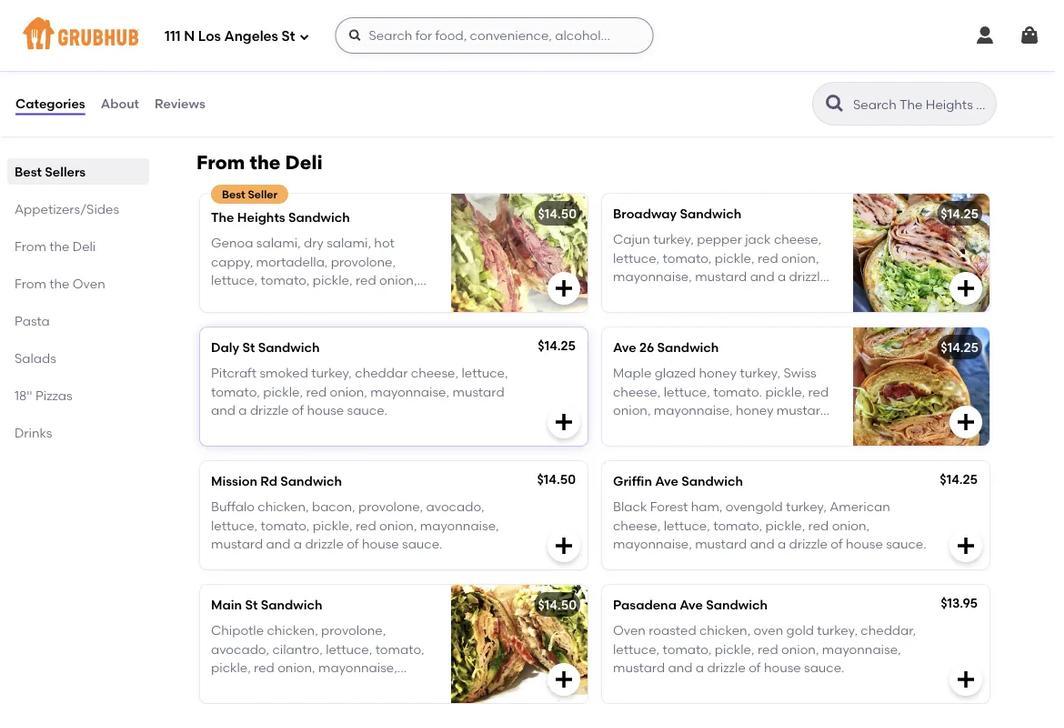 Task type: vqa. For each thing, say whether or not it's contained in the screenshot.
'Oven' within the From the Oven tab
yes



Task type: describe. For each thing, give the bounding box(es) containing it.
house inside genoa salami, dry salami, hot cappy, mortadella, provolone, lettuce, tomato, pickle, red onion, mayonnaise, mustard and a drizzle of house sauce.
[[226, 309, 263, 325]]

house inside oven roasted chicken, oven gold turkey, cheddar, lettuce, tomato, pickle, red onion, mayonnaise, mustard and a drizzle of house sauce.
[[764, 660, 801, 676]]

reviews button
[[154, 71, 206, 137]]

chicken, for buffalo
[[258, 499, 309, 515]]

0 vertical spatial from
[[197, 151, 245, 174]]

mayonnaise, inside oven roasted chicken, oven gold turkey, cheddar, lettuce, tomato, pickle, red onion, mayonnaise, mustard and a drizzle of house sauce.
[[823, 642, 902, 657]]

and inside buffalo chicken, bacon, provolone, avocado, lettuce, tomato, pickle, red onion, mayonnaise, mustard and a drizzle of house sauce.
[[266, 536, 291, 552]]

pickle, inside 'cajun turkey, pepper jack cheese, lettuce, tomato, pickle, red onion, mayonnaise, mustard and a drizzle of house sauce.'
[[715, 250, 755, 266]]

and inside genoa salami, dry salami, hot cappy, mortadella, provolone, lettuce, tomato, pickle, red onion, mayonnaise, mustard and a drizzle of house sauce.
[[348, 291, 373, 306]]

dry
[[304, 235, 324, 251]]

best for best seller
[[222, 187, 245, 201]]

1 vertical spatial $14.50
[[537, 472, 576, 487]]

svg image for black forest ham, ovengold turkey, american cheese, lettuce, tomato, pickle, red onion, mayonnaise, mustard and a drizzle of house sauce.
[[956, 535, 977, 557]]

chips
[[333, 71, 370, 87]]

drizzle inside oven roasted chicken, oven gold turkey, cheddar, lettuce, tomato, pickle, red onion, mayonnaise, mustard and a drizzle of house sauce.
[[707, 660, 746, 676]]

svg image for maple glazed honey turkey, swiss cheese, lettuce, tomato. pickle, red onion, mayonnaise, honey mustard and a drizzle of house sauce.
[[956, 411, 977, 433]]

mustard inside oven roasted chicken, oven gold turkey, cheddar, lettuce, tomato, pickle, red onion, mayonnaise, mustard and a drizzle of house sauce.
[[613, 660, 665, 676]]

search icon image
[[825, 93, 846, 115]]

from the oven tab
[[15, 274, 142, 293]]

pasta
[[15, 313, 50, 329]]

mustard inside chipotle chicken, provolone, avocado, cilantro, lettuce, tomato, pickle, red onion, mayonnaise, mustard and a drizzle of house sauce.
[[211, 679, 263, 694]]

tomato, inside pitcraft smoked turkey, cheddar cheese, lettuce, tomato, pickle, red onion, mayonnaise, mustard and a drizzle of house sauce.
[[211, 384, 260, 399]]

red inside the black forest ham, ovengold turkey, american cheese, lettuce, tomato, pickle, red onion, mayonnaise, mustard and a drizzle of house sauce.
[[809, 518, 829, 533]]

0 vertical spatial honey
[[699, 366, 737, 381]]

tomato, inside genoa salami, dry salami, hot cappy, mortadella, provolone, lettuce, tomato, pickle, red onion, mayonnaise, mustard and a drizzle of house sauce.
[[261, 272, 310, 288]]

pickle, inside buffalo chicken, bacon, provolone, avocado, lettuce, tomato, pickle, red onion, mayonnaise, mustard and a drizzle of house sauce.
[[313, 518, 353, 533]]

best sellers
[[15, 164, 86, 179]]

tomato, inside the black forest ham, ovengold turkey, american cheese, lettuce, tomato, pickle, red onion, mayonnaise, mustard and a drizzle of house sauce.
[[714, 518, 763, 533]]

maple
[[613, 366, 652, 381]]

smoked
[[260, 366, 308, 381]]

turkey, inside pitcraft smoked turkey, cheddar cheese, lettuce, tomato, pickle, red onion, mayonnaise, mustard and a drizzle of house sauce.
[[311, 366, 352, 381]]

chicken, inside oven roasted chicken, oven gold turkey, cheddar, lettuce, tomato, pickle, red onion, mayonnaise, mustard and a drizzle of house sauce.
[[700, 623, 751, 639]]

cajun turkey, pepper jack cheese, lettuce, tomato, pickle, red onion, mayonnaise, mustard and a drizzle of house sauce.
[[613, 232, 828, 303]]

glazed
[[655, 366, 696, 381]]

black forest ham, ovengold turkey, american cheese, lettuce, tomato, pickle, red onion, mayonnaise, mustard and a drizzle of house sauce.
[[613, 499, 927, 552]]

gold
[[787, 623, 814, 639]]

of inside the black forest ham, ovengold turkey, american cheese, lettuce, tomato, pickle, red onion, mayonnaise, mustard and a drizzle of house sauce.
[[831, 536, 843, 552]]

111 n los angeles st
[[165, 28, 295, 45]]

st for main st sandwich
[[245, 597, 258, 613]]

and inside pitcraft smoked turkey, cheddar cheese, lettuce, tomato, pickle, red onion, mayonnaise, mustard and a drizzle of house sauce.
[[211, 402, 236, 418]]

of inside 'cajun turkey, pepper jack cheese, lettuce, tomato, pickle, red onion, mayonnaise, mustard and a drizzle of house sauce.'
[[613, 287, 626, 303]]

sauce. inside oven roasted chicken, oven gold turkey, cheddar, lettuce, tomato, pickle, red onion, mayonnaise, mustard and a drizzle of house sauce.
[[805, 660, 845, 676]]

and inside the black forest ham, ovengold turkey, american cheese, lettuce, tomato, pickle, red onion, mayonnaise, mustard and a drizzle of house sauce.
[[750, 536, 775, 552]]

mortadella,
[[256, 254, 328, 269]]

mayonnaise, inside buffalo chicken, bacon, provolone, avocado, lettuce, tomato, pickle, red onion, mayonnaise, mustard and a drizzle of house sauce.
[[420, 518, 499, 533]]

cheese, inside the black forest ham, ovengold turkey, american cheese, lettuce, tomato, pickle, red onion, mayonnaise, mustard and a drizzle of house sauce.
[[613, 518, 661, 533]]

genoa
[[211, 235, 253, 251]]

onion, inside maple glazed honey turkey, swiss cheese, lettuce, tomato. pickle, red onion, mayonnaise, honey mustard and a drizzle of house sauce.
[[613, 402, 651, 418]]

and inside 'cajun turkey, pepper jack cheese, lettuce, tomato, pickle, red onion, mayonnaise, mustard and a drizzle of house sauce.'
[[750, 269, 775, 284]]

$3.25
[[543, 69, 576, 85]]

roasted
[[649, 623, 697, 639]]

mayonnaise, inside pitcraft smoked turkey, cheddar cheese, lettuce, tomato, pickle, red onion, mayonnaise, mustard and a drizzle of house sauce.
[[371, 384, 450, 399]]

seller
[[248, 187, 278, 201]]

pitcraft
[[211, 366, 257, 381]]

and inside chipotle chicken, provolone, avocado, cilantro, lettuce, tomato, pickle, red onion, mayonnaise, mustard and a drizzle of house sauce.
[[266, 679, 291, 694]]

0 vertical spatial from the deli
[[197, 151, 323, 174]]

turkey, inside oven roasted chicken, oven gold turkey, cheddar, lettuce, tomato, pickle, red onion, mayonnaise, mustard and a drizzle of house sauce.
[[818, 623, 858, 639]]

sauce. inside genoa salami, dry salami, hot cappy, mortadella, provolone, lettuce, tomato, pickle, red onion, mayonnaise, mustard and a drizzle of house sauce.
[[267, 309, 307, 325]]

cheese, inside maple glazed honey turkey, swiss cheese, lettuce, tomato. pickle, red onion, mayonnaise, honey mustard and a drizzle of house sauce.
[[613, 384, 661, 399]]

oven
[[754, 623, 784, 639]]

pasadena ave sandwich
[[613, 597, 768, 613]]

a inside maple glazed honey turkey, swiss cheese, lettuce, tomato. pickle, red onion, mayonnaise, honey mustard and a drizzle of house sauce.
[[641, 421, 649, 436]]

111
[[165, 28, 181, 45]]

mustard inside maple glazed honey turkey, swiss cheese, lettuce, tomato. pickle, red onion, mayonnaise, honey mustard and a drizzle of house sauce.
[[777, 402, 829, 418]]

categories
[[15, 96, 85, 111]]

griffin
[[613, 474, 652, 489]]

onion, inside the black forest ham, ovengold turkey, american cheese, lettuce, tomato, pickle, red onion, mayonnaise, mustard and a drizzle of house sauce.
[[832, 518, 870, 533]]

18"
[[15, 388, 32, 403]]

ave for pasadena
[[680, 597, 703, 613]]

house inside buffalo chicken, bacon, provolone, avocado, lettuce, tomato, pickle, red onion, mayonnaise, mustard and a drizzle of house sauce.
[[362, 536, 399, 552]]

pickle, inside oven roasted chicken, oven gold turkey, cheddar, lettuce, tomato, pickle, red onion, mayonnaise, mustard and a drizzle of house sauce.
[[715, 642, 755, 657]]

of inside chipotle chicken, provolone, avocado, cilantro, lettuce, tomato, pickle, red onion, mayonnaise, mustard and a drizzle of house sauce.
[[347, 679, 359, 694]]

a inside the black forest ham, ovengold turkey, american cheese, lettuce, tomato, pickle, red onion, mayonnaise, mustard and a drizzle of house sauce.
[[778, 536, 786, 552]]

house inside the black forest ham, ovengold turkey, american cheese, lettuce, tomato, pickle, red onion, mayonnaise, mustard and a drizzle of house sauce.
[[846, 536, 884, 552]]

ave 26 sandwich
[[613, 340, 719, 355]]

daly
[[211, 340, 239, 355]]

18" pizzas
[[15, 388, 73, 403]]

from the deli tab
[[15, 237, 142, 256]]

mission
[[211, 474, 258, 489]]

lettuce, inside chipotle chicken, provolone, avocado, cilantro, lettuce, tomato, pickle, red onion, mayonnaise, mustard and a drizzle of house sauce.
[[326, 642, 372, 657]]

drinks
[[15, 425, 52, 440]]

buffalo
[[211, 499, 255, 515]]

turkey, inside the black forest ham, ovengold turkey, american cheese, lettuce, tomato, pickle, red onion, mayonnaise, mustard and a drizzle of house sauce.
[[786, 499, 827, 515]]

mustard inside 'cajun turkey, pepper jack cheese, lettuce, tomato, pickle, red onion, mayonnaise, mustard and a drizzle of house sauce.'
[[695, 269, 747, 284]]

bag
[[211, 71, 236, 87]]

buffalo chicken, bacon, provolone, avocado, lettuce, tomato, pickle, red onion, mayonnaise, mustard and a drizzle of house sauce.
[[211, 499, 499, 552]]

lettuce, inside genoa salami, dry salami, hot cappy, mortadella, provolone, lettuce, tomato, pickle, red onion, mayonnaise, mustard and a drizzle of house sauce.
[[211, 272, 258, 288]]

st for daly st sandwich
[[242, 340, 255, 355]]

genoa salami, dry salami, hot cappy, mortadella, provolone, lettuce, tomato, pickle, red onion, mayonnaise, mustard and a drizzle of house sauce.
[[211, 235, 426, 325]]

from for from the oven tab at left top
[[15, 276, 46, 291]]

sandwich for buffalo chicken, bacon, provolone, avocado, lettuce, tomato, pickle, red onion, mayonnaise, mustard and a drizzle of house sauce.
[[281, 474, 342, 489]]

ave 26 sandwich image
[[854, 327, 990, 446]]

drizzle inside maple glazed honey turkey, swiss cheese, lettuce, tomato. pickle, red onion, mayonnaise, honey mustard and a drizzle of house sauce.
[[652, 421, 691, 436]]

cheese, inside 'cajun turkey, pepper jack cheese, lettuce, tomato, pickle, red onion, mayonnaise, mustard and a drizzle of house sauce.'
[[774, 232, 822, 247]]

sauce. inside buffalo chicken, bacon, provolone, avocado, lettuce, tomato, pickle, red onion, mayonnaise, mustard and a drizzle of house sauce.
[[402, 536, 443, 552]]

cheddar
[[355, 366, 408, 381]]

ave for griffin
[[656, 474, 679, 489]]

sandwich up the pepper
[[680, 206, 742, 221]]

onion, inside 'cajun turkey, pepper jack cheese, lettuce, tomato, pickle, red onion, mayonnaise, mustard and a drizzle of house sauce.'
[[782, 250, 820, 266]]

provolone, inside buffalo chicken, bacon, provolone, avocado, lettuce, tomato, pickle, red onion, mayonnaise, mustard and a drizzle of house sauce.
[[359, 499, 423, 515]]

0 vertical spatial the
[[250, 151, 281, 174]]

house inside pitcraft smoked turkey, cheddar cheese, lettuce, tomato, pickle, red onion, mayonnaise, mustard and a drizzle of house sauce.
[[307, 402, 344, 418]]

heights
[[237, 210, 285, 225]]

red inside oven roasted chicken, oven gold turkey, cheddar, lettuce, tomato, pickle, red onion, mayonnaise, mustard and a drizzle of house sauce.
[[758, 642, 779, 657]]

red inside chipotle chicken, provolone, avocado, cilantro, lettuce, tomato, pickle, red onion, mayonnaise, mustard and a drizzle of house sauce.
[[254, 660, 275, 676]]

red inside pitcraft smoked turkey, cheddar cheese, lettuce, tomato, pickle, red onion, mayonnaise, mustard and a drizzle of house sauce.
[[306, 384, 327, 399]]

sandwich for black forest ham, ovengold turkey, american cheese, lettuce, tomato, pickle, red onion, mayonnaise, mustard and a drizzle of house sauce.
[[682, 474, 744, 489]]

red inside genoa salami, dry salami, hot cappy, mortadella, provolone, lettuce, tomato, pickle, red onion, mayonnaise, mustard and a drizzle of house sauce.
[[356, 272, 376, 288]]

reviews
[[155, 96, 205, 111]]

mustard inside the black forest ham, ovengold turkey, american cheese, lettuce, tomato, pickle, red onion, mayonnaise, mustard and a drizzle of house sauce.
[[695, 536, 747, 552]]

a inside chipotle chicken, provolone, avocado, cilantro, lettuce, tomato, pickle, red onion, mayonnaise, mustard and a drizzle of house sauce.
[[294, 679, 302, 694]]

lettuce, inside 'cajun turkey, pepper jack cheese, lettuce, tomato, pickle, red onion, mayonnaise, mustard and a drizzle of house sauce.'
[[613, 250, 660, 266]]

of inside pitcraft smoked turkey, cheddar cheese, lettuce, tomato, pickle, red onion, mayonnaise, mustard and a drizzle of house sauce.
[[292, 402, 304, 418]]

broadway
[[613, 206, 677, 221]]

from the deli inside tab
[[15, 238, 96, 254]]

best sellers tab
[[15, 162, 142, 181]]

$13.95
[[941, 596, 978, 611]]

potato
[[288, 71, 330, 87]]

chicken, for chipotle
[[267, 623, 318, 639]]

1 salami, from the left
[[256, 235, 301, 251]]

red inside buffalo chicken, bacon, provolone, avocado, lettuce, tomato, pickle, red onion, mayonnaise, mustard and a drizzle of house sauce.
[[356, 518, 376, 533]]

oven roasted chicken, oven gold turkey, cheddar, lettuce, tomato, pickle, red onion, mayonnaise, mustard and a drizzle of house sauce.
[[613, 623, 917, 676]]

tomato, inside chipotle chicken, provolone, avocado, cilantro, lettuce, tomato, pickle, red onion, mayonnaise, mustard and a drizzle of house sauce.
[[376, 642, 425, 657]]

los
[[198, 28, 221, 45]]

cheddar,
[[861, 623, 917, 639]]

salads
[[15, 350, 56, 366]]

onion, inside buffalo chicken, bacon, provolone, avocado, lettuce, tomato, pickle, red onion, mayonnaise, mustard and a drizzle of house sauce.
[[379, 518, 417, 533]]

drizzle inside buffalo chicken, bacon, provolone, avocado, lettuce, tomato, pickle, red onion, mayonnaise, mustard and a drizzle of house sauce.
[[305, 536, 344, 552]]

best seller
[[222, 187, 278, 201]]



Task type: locate. For each thing, give the bounding box(es) containing it.
mustard
[[695, 269, 747, 284], [293, 291, 345, 306], [453, 384, 505, 399], [777, 402, 829, 418], [211, 536, 263, 552], [695, 536, 747, 552], [613, 660, 665, 676], [211, 679, 263, 694]]

a inside oven roasted chicken, oven gold turkey, cheddar, lettuce, tomato, pickle, red onion, mayonnaise, mustard and a drizzle of house sauce.
[[696, 660, 704, 676]]

pickle, down oven
[[715, 642, 755, 657]]

drizzle
[[790, 269, 828, 284], [387, 291, 426, 306], [250, 402, 289, 418], [652, 421, 691, 436], [305, 536, 344, 552], [790, 536, 828, 552], [707, 660, 746, 676], [305, 679, 344, 694]]

cheese, right jack
[[774, 232, 822, 247]]

1 vertical spatial st
[[242, 340, 255, 355]]

pasta tab
[[15, 311, 142, 330]]

cheese, down 'maple' at right
[[613, 384, 661, 399]]

sandwich
[[680, 206, 742, 221], [289, 210, 350, 225], [258, 340, 320, 355], [658, 340, 719, 355], [281, 474, 342, 489], [682, 474, 744, 489], [261, 597, 323, 613], [706, 597, 768, 613]]

ovengold
[[726, 499, 783, 515]]

onion, inside pitcraft smoked turkey, cheddar cheese, lettuce, tomato, pickle, red onion, mayonnaise, mustard and a drizzle of house sauce.
[[330, 384, 368, 399]]

cheese, down black
[[613, 518, 661, 533]]

0 vertical spatial st
[[282, 28, 295, 45]]

1 horizontal spatial best
[[222, 187, 245, 201]]

best up the in the top of the page
[[222, 187, 245, 201]]

provolone, up 'cilantro,' at left bottom
[[321, 623, 386, 639]]

1 vertical spatial ave
[[656, 474, 679, 489]]

from for the from the deli tab
[[15, 238, 46, 254]]

drizzle inside pitcraft smoked turkey, cheddar cheese, lettuce, tomato, pickle, red onion, mayonnaise, mustard and a drizzle of house sauce.
[[250, 402, 289, 418]]

1 horizontal spatial avocado,
[[426, 499, 485, 515]]

oven down pasadena
[[613, 623, 646, 639]]

and up cheddar
[[348, 291, 373, 306]]

turkey, right 'gold'
[[818, 623, 858, 639]]

avocado,
[[426, 499, 485, 515], [211, 642, 269, 657]]

mustard inside buffalo chicken, bacon, provolone, avocado, lettuce, tomato, pickle, red onion, mayonnaise, mustard and a drizzle of house sauce.
[[211, 536, 263, 552]]

deli up from the oven tab at left top
[[73, 238, 96, 254]]

sandwich for genoa salami, dry salami, hot cappy, mortadella, provolone, lettuce, tomato, pickle, red onion, mayonnaise, mustard and a drizzle of house sauce.
[[289, 210, 350, 225]]

ave
[[613, 340, 637, 355], [656, 474, 679, 489], [680, 597, 703, 613]]

cheese, inside pitcraft smoked turkey, cheddar cheese, lettuce, tomato, pickle, red onion, mayonnaise, mustard and a drizzle of house sauce.
[[411, 366, 459, 381]]

n
[[184, 28, 195, 45]]

best inside tab
[[15, 164, 42, 179]]

from inside tab
[[15, 238, 46, 254]]

from the oven
[[15, 276, 105, 291]]

the down the from the deli tab
[[49, 276, 70, 291]]

chicken, down pasadena ave sandwich
[[700, 623, 751, 639]]

0 horizontal spatial from the deli
[[15, 238, 96, 254]]

from the deli up from the oven
[[15, 238, 96, 254]]

2 vertical spatial ave
[[680, 597, 703, 613]]

appetizers/sides
[[15, 201, 119, 217]]

red inside 'cajun turkey, pepper jack cheese, lettuce, tomato, pickle, red onion, mayonnaise, mustard and a drizzle of house sauce.'
[[758, 250, 779, 266]]

svg image
[[1019, 25, 1041, 46], [348, 28, 363, 43], [956, 411, 977, 433], [956, 535, 977, 557], [553, 669, 575, 691], [956, 669, 977, 691]]

bag of dirty potato chips
[[211, 71, 370, 87]]

st right daly
[[242, 340, 255, 355]]

2 horizontal spatial ave
[[680, 597, 703, 613]]

$14.25
[[941, 206, 979, 221], [538, 338, 576, 353], [941, 340, 979, 355], [940, 472, 978, 487]]

0 horizontal spatial ave
[[613, 340, 637, 355]]

sauce. inside the black forest ham, ovengold turkey, american cheese, lettuce, tomato, pickle, red onion, mayonnaise, mustard and a drizzle of house sauce.
[[887, 536, 927, 552]]

onion, inside genoa salami, dry salami, hot cappy, mortadella, provolone, lettuce, tomato, pickle, red onion, mayonnaise, mustard and a drizzle of house sauce.
[[379, 272, 417, 288]]

$14.50 left pasadena
[[538, 597, 577, 613]]

pizzas
[[35, 388, 73, 403]]

pickle, down dry
[[313, 272, 353, 288]]

swiss
[[784, 366, 817, 381]]

tomato.
[[714, 384, 763, 399]]

honey up tomato.
[[699, 366, 737, 381]]

2 vertical spatial provolone,
[[321, 623, 386, 639]]

the heights sandwich
[[211, 210, 350, 225]]

jack
[[746, 232, 771, 247]]

the inside tab
[[49, 238, 70, 254]]

sauce. inside 'cajun turkey, pepper jack cheese, lettuce, tomato, pickle, red onion, mayonnaise, mustard and a drizzle of house sauce.'
[[669, 287, 709, 303]]

26
[[640, 340, 655, 355]]

a inside 'cajun turkey, pepper jack cheese, lettuce, tomato, pickle, red onion, mayonnaise, mustard and a drizzle of house sauce.'
[[778, 269, 786, 284]]

sandwich up dry
[[289, 210, 350, 225]]

hot
[[374, 235, 395, 251]]

house
[[629, 287, 666, 303], [226, 309, 263, 325], [307, 402, 344, 418], [709, 421, 746, 436], [362, 536, 399, 552], [846, 536, 884, 552], [764, 660, 801, 676], [362, 679, 399, 694]]

red
[[758, 250, 779, 266], [356, 272, 376, 288], [306, 384, 327, 399], [809, 384, 829, 399], [356, 518, 376, 533], [809, 518, 829, 533], [758, 642, 779, 657], [254, 660, 275, 676]]

maple glazed honey turkey, swiss cheese, lettuce, tomato. pickle, red onion, mayonnaise, honey mustard and a drizzle of house sauce.
[[613, 366, 829, 436]]

1 vertical spatial avocado,
[[211, 642, 269, 657]]

chicken, inside buffalo chicken, bacon, provolone, avocado, lettuce, tomato, pickle, red onion, mayonnaise, mustard and a drizzle of house sauce.
[[258, 499, 309, 515]]

sellers
[[45, 164, 86, 179]]

sauce.
[[669, 287, 709, 303], [267, 309, 307, 325], [347, 402, 388, 418], [750, 421, 790, 436], [402, 536, 443, 552], [887, 536, 927, 552], [805, 660, 845, 676], [211, 697, 252, 704]]

of inside maple glazed honey turkey, swiss cheese, lettuce, tomato. pickle, red onion, mayonnaise, honey mustard and a drizzle of house sauce.
[[694, 421, 706, 436]]

best
[[15, 164, 42, 179], [222, 187, 245, 201]]

sandwich for chipotle chicken, provolone, avocado, cilantro, lettuce, tomato, pickle, red onion, mayonnaise, mustard and a drizzle of house sauce.
[[261, 597, 323, 613]]

1 horizontal spatial salami,
[[327, 235, 371, 251]]

sauce. inside chipotle chicken, provolone, avocado, cilantro, lettuce, tomato, pickle, red onion, mayonnaise, mustard and a drizzle of house sauce.
[[211, 697, 252, 704]]

svg image for chipotle chicken, provolone, avocado, cilantro, lettuce, tomato, pickle, red onion, mayonnaise, mustard and a drizzle of house sauce.
[[553, 669, 575, 691]]

from the deli up seller
[[197, 151, 323, 174]]

honey
[[699, 366, 737, 381], [736, 402, 774, 418]]

the up from the oven
[[49, 238, 70, 254]]

oven down the from the deli tab
[[73, 276, 105, 291]]

a inside buffalo chicken, bacon, provolone, avocado, lettuce, tomato, pickle, red onion, mayonnaise, mustard and a drizzle of house sauce.
[[294, 536, 302, 552]]

lettuce,
[[613, 250, 660, 266], [211, 272, 258, 288], [462, 366, 508, 381], [664, 384, 711, 399], [211, 518, 258, 533], [664, 518, 711, 533], [326, 642, 372, 657], [613, 642, 660, 657]]

daly st sandwich
[[211, 340, 320, 355]]

of inside genoa salami, dry salami, hot cappy, mortadella, provolone, lettuce, tomato, pickle, red onion, mayonnaise, mustard and a drizzle of house sauce.
[[211, 309, 223, 325]]

the inside tab
[[49, 276, 70, 291]]

lettuce, inside buffalo chicken, bacon, provolone, avocado, lettuce, tomato, pickle, red onion, mayonnaise, mustard and a drizzle of house sauce.
[[211, 518, 258, 533]]

tomato,
[[663, 250, 712, 266], [261, 272, 310, 288], [211, 384, 260, 399], [261, 518, 310, 533], [714, 518, 763, 533], [376, 642, 425, 657], [663, 642, 712, 657]]

drizzle inside chipotle chicken, provolone, avocado, cilantro, lettuce, tomato, pickle, red onion, mayonnaise, mustard and a drizzle of house sauce.
[[305, 679, 344, 694]]

chicken, down mission rd sandwich
[[258, 499, 309, 515]]

and down the ovengold
[[750, 536, 775, 552]]

cajun
[[613, 232, 651, 247]]

pickle, down the ovengold
[[766, 518, 806, 533]]

honey down tomato.
[[736, 402, 774, 418]]

pickle, down smoked at the bottom
[[263, 384, 303, 399]]

0 vertical spatial provolone,
[[331, 254, 396, 269]]

turkey, right the ovengold
[[786, 499, 827, 515]]

0 horizontal spatial best
[[15, 164, 42, 179]]

chicken,
[[258, 499, 309, 515], [267, 623, 318, 639], [700, 623, 751, 639]]

best left sellers
[[15, 164, 42, 179]]

mayonnaise, inside 'cajun turkey, pepper jack cheese, lettuce, tomato, pickle, red onion, mayonnaise, mustard and a drizzle of house sauce.'
[[613, 269, 692, 284]]

1 horizontal spatial oven
[[613, 623, 646, 639]]

svg image for oven roasted chicken, oven gold turkey, cheddar, lettuce, tomato, pickle, red onion, mayonnaise, mustard and a drizzle of house sauce.
[[956, 669, 977, 691]]

$14.50
[[538, 206, 577, 221], [537, 472, 576, 487], [538, 597, 577, 613]]

sandwich up oven
[[706, 597, 768, 613]]

mayonnaise, inside genoa salami, dry salami, hot cappy, mortadella, provolone, lettuce, tomato, pickle, red onion, mayonnaise, mustard and a drizzle of house sauce.
[[211, 291, 290, 306]]

provolone, inside chipotle chicken, provolone, avocado, cilantro, lettuce, tomato, pickle, red onion, mayonnaise, mustard and a drizzle of house sauce.
[[321, 623, 386, 639]]

1 vertical spatial deli
[[73, 238, 96, 254]]

chipotle
[[211, 623, 264, 639]]

the
[[250, 151, 281, 174], [49, 238, 70, 254], [49, 276, 70, 291]]

lettuce, inside the black forest ham, ovengold turkey, american cheese, lettuce, tomato, pickle, red onion, mayonnaise, mustard and a drizzle of house sauce.
[[664, 518, 711, 533]]

sauce. inside pitcraft smoked turkey, cheddar cheese, lettuce, tomato, pickle, red onion, mayonnaise, mustard and a drizzle of house sauce.
[[347, 402, 388, 418]]

0 vertical spatial ave
[[613, 340, 637, 355]]

deli
[[285, 151, 323, 174], [73, 238, 96, 254]]

chicken, up 'cilantro,' at left bottom
[[267, 623, 318, 639]]

pickle, inside maple glazed honey turkey, swiss cheese, lettuce, tomato. pickle, red onion, mayonnaise, honey mustard and a drizzle of house sauce.
[[766, 384, 806, 399]]

drizzle inside the black forest ham, ovengold turkey, american cheese, lettuce, tomato, pickle, red onion, mayonnaise, mustard and a drizzle of house sauce.
[[790, 536, 828, 552]]

pickle, inside pitcraft smoked turkey, cheddar cheese, lettuce, tomato, pickle, red onion, mayonnaise, mustard and a drizzle of house sauce.
[[263, 384, 303, 399]]

black
[[613, 499, 647, 515]]

mayonnaise, inside chipotle chicken, provolone, avocado, cilantro, lettuce, tomato, pickle, red onion, mayonnaise, mustard and a drizzle of house sauce.
[[319, 660, 398, 676]]

house inside 'cajun turkey, pepper jack cheese, lettuce, tomato, pickle, red onion, mayonnaise, mustard and a drizzle of house sauce.'
[[629, 287, 666, 303]]

onion, inside chipotle chicken, provolone, avocado, cilantro, lettuce, tomato, pickle, red onion, mayonnaise, mustard and a drizzle of house sauce.
[[278, 660, 315, 676]]

drizzle inside genoa salami, dry salami, hot cappy, mortadella, provolone, lettuce, tomato, pickle, red onion, mayonnaise, mustard and a drizzle of house sauce.
[[387, 291, 426, 306]]

cilantro,
[[272, 642, 323, 657]]

and up main st sandwich
[[266, 536, 291, 552]]

1 vertical spatial from the deli
[[15, 238, 96, 254]]

ham,
[[691, 499, 723, 515]]

sandwich up the ham, in the right of the page
[[682, 474, 744, 489]]

0 horizontal spatial oven
[[73, 276, 105, 291]]

2 vertical spatial st
[[245, 597, 258, 613]]

0 vertical spatial $14.50
[[538, 206, 577, 221]]

categories button
[[15, 71, 86, 137]]

0 vertical spatial best
[[15, 164, 42, 179]]

svg image
[[553, 9, 575, 31], [975, 25, 997, 46], [299, 31, 310, 42], [553, 277, 575, 299], [956, 277, 977, 299], [553, 411, 575, 433], [553, 535, 575, 557]]

sandwich up 'cilantro,' at left bottom
[[261, 597, 323, 613]]

2 salami, from the left
[[327, 235, 371, 251]]

cappy,
[[211, 254, 253, 269]]

$14.50 left griffin
[[537, 472, 576, 487]]

oven
[[73, 276, 105, 291], [613, 623, 646, 639]]

pickle, down swiss
[[766, 384, 806, 399]]

the heights sandwich image
[[451, 194, 588, 312]]

mustard inside genoa salami, dry salami, hot cappy, mortadella, provolone, lettuce, tomato, pickle, red onion, mayonnaise, mustard and a drizzle of house sauce.
[[293, 291, 345, 306]]

best for best sellers
[[15, 164, 42, 179]]

oven inside tab
[[73, 276, 105, 291]]

st inside "main navigation" "navigation"
[[282, 28, 295, 45]]

provolone, down hot
[[331, 254, 396, 269]]

turkey, up tomato.
[[740, 366, 781, 381]]

1 vertical spatial oven
[[613, 623, 646, 639]]

chipotle chicken, provolone, avocado, cilantro, lettuce, tomato, pickle, red onion, mayonnaise, mustard and a drizzle of house sauce.
[[211, 623, 425, 704]]

from up from the oven
[[15, 238, 46, 254]]

rd
[[261, 474, 278, 489]]

appetizers/sides tab
[[15, 199, 142, 218]]

angeles
[[224, 28, 278, 45]]

pasadena
[[613, 597, 677, 613]]

mayonnaise, inside maple glazed honey turkey, swiss cheese, lettuce, tomato. pickle, red onion, mayonnaise, honey mustard and a drizzle of house sauce.
[[654, 402, 733, 418]]

deli inside tab
[[73, 238, 96, 254]]

the up seller
[[250, 151, 281, 174]]

house inside chipotle chicken, provolone, avocado, cilantro, lettuce, tomato, pickle, red onion, mayonnaise, mustard and a drizzle of house sauce.
[[362, 679, 399, 694]]

mayonnaise,
[[613, 269, 692, 284], [211, 291, 290, 306], [371, 384, 450, 399], [654, 402, 733, 418], [420, 518, 499, 533], [613, 536, 692, 552], [823, 642, 902, 657], [319, 660, 398, 676]]

salami, right dry
[[327, 235, 371, 251]]

of
[[239, 71, 252, 87], [613, 287, 626, 303], [211, 309, 223, 325], [292, 402, 304, 418], [694, 421, 706, 436], [347, 536, 359, 552], [831, 536, 843, 552], [749, 660, 761, 676], [347, 679, 359, 694]]

0 horizontal spatial avocado,
[[211, 642, 269, 657]]

provolone, inside genoa salami, dry salami, hot cappy, mortadella, provolone, lettuce, tomato, pickle, red onion, mayonnaise, mustard and a drizzle of house sauce.
[[331, 254, 396, 269]]

st right angeles
[[282, 28, 295, 45]]

st right "main"
[[245, 597, 258, 613]]

turkey, right smoked at the bottom
[[311, 366, 352, 381]]

ave up roasted
[[680, 597, 703, 613]]

lettuce, inside pitcraft smoked turkey, cheddar cheese, lettuce, tomato, pickle, red onion, mayonnaise, mustard and a drizzle of house sauce.
[[462, 366, 508, 381]]

and down 'cilantro,' at left bottom
[[266, 679, 291, 694]]

Search for food, convenience, alcohol... search field
[[335, 17, 654, 54]]

0 vertical spatial oven
[[73, 276, 105, 291]]

0 vertical spatial avocado,
[[426, 499, 485, 515]]

american
[[830, 499, 891, 515]]

salads tab
[[15, 349, 142, 368]]

pepper
[[697, 232, 742, 247]]

and inside maple glazed honey turkey, swiss cheese, lettuce, tomato. pickle, red onion, mayonnaise, honey mustard and a drizzle of house sauce.
[[613, 421, 638, 436]]

0 vertical spatial deli
[[285, 151, 323, 174]]

Search The Heights Deli and Bottle Shop search field
[[852, 96, 991, 113]]

and down roasted
[[668, 660, 693, 676]]

avocado, inside chipotle chicken, provolone, avocado, cilantro, lettuce, tomato, pickle, red onion, mayonnaise, mustard and a drizzle of house sauce.
[[211, 642, 269, 657]]

salami,
[[256, 235, 301, 251], [327, 235, 371, 251]]

and inside oven roasted chicken, oven gold turkey, cheddar, lettuce, tomato, pickle, red onion, mayonnaise, mustard and a drizzle of house sauce.
[[668, 660, 693, 676]]

0 horizontal spatial salami,
[[256, 235, 301, 251]]

about
[[101, 96, 139, 111]]

from up 'pasta'
[[15, 276, 46, 291]]

1 horizontal spatial from the deli
[[197, 151, 323, 174]]

and down pitcraft
[[211, 402, 236, 418]]

2 vertical spatial from
[[15, 276, 46, 291]]

sandwich up smoked at the bottom
[[258, 340, 320, 355]]

about button
[[100, 71, 140, 137]]

lettuce, inside maple glazed honey turkey, swiss cheese, lettuce, tomato. pickle, red onion, mayonnaise, honey mustard and a drizzle of house sauce.
[[664, 384, 711, 399]]

1 vertical spatial from
[[15, 238, 46, 254]]

1 vertical spatial honey
[[736, 402, 774, 418]]

forest
[[650, 499, 688, 515]]

ave up forest
[[656, 474, 679, 489]]

turkey, inside maple glazed honey turkey, swiss cheese, lettuce, tomato. pickle, red onion, mayonnaise, honey mustard and a drizzle of house sauce.
[[740, 366, 781, 381]]

and down jack
[[750, 269, 775, 284]]

broadway sandwich
[[613, 206, 742, 221]]

1 vertical spatial best
[[222, 187, 245, 201]]

provolone, right bacon,
[[359, 499, 423, 515]]

the for the from the deli tab
[[49, 238, 70, 254]]

$14.50 left broadway on the right
[[538, 206, 577, 221]]

1 vertical spatial provolone,
[[359, 499, 423, 515]]

of inside oven roasted chicken, oven gold turkey, cheddar, lettuce, tomato, pickle, red onion, mayonnaise, mustard and a drizzle of house sauce.
[[749, 660, 761, 676]]

turkey, down 'broadway sandwich'
[[654, 232, 694, 247]]

sandwich for maple glazed honey turkey, swiss cheese, lettuce, tomato. pickle, red onion, mayonnaise, honey mustard and a drizzle of house sauce.
[[658, 340, 719, 355]]

main navigation navigation
[[0, 0, 1056, 71]]

main
[[211, 597, 242, 613]]

pitcraft smoked turkey, cheddar cheese, lettuce, tomato, pickle, red onion, mayonnaise, mustard and a drizzle of house sauce.
[[211, 366, 508, 418]]

1 horizontal spatial deli
[[285, 151, 323, 174]]

2 vertical spatial the
[[49, 276, 70, 291]]

tomato, inside 'cajun turkey, pepper jack cheese, lettuce, tomato, pickle, red onion, mayonnaise, mustard and a drizzle of house sauce.'
[[663, 250, 712, 266]]

mustard inside pitcraft smoked turkey, cheddar cheese, lettuce, tomato, pickle, red onion, mayonnaise, mustard and a drizzle of house sauce.
[[453, 384, 505, 399]]

ave left 26
[[613, 340, 637, 355]]

pickle, down bacon,
[[313, 518, 353, 533]]

from inside tab
[[15, 276, 46, 291]]

dirty
[[255, 71, 285, 87]]

mission rd sandwich
[[211, 474, 342, 489]]

main st sandwich
[[211, 597, 323, 613]]

0 horizontal spatial deli
[[73, 238, 96, 254]]

the
[[211, 210, 234, 225]]

pickle, down the pepper
[[715, 250, 755, 266]]

from up best seller
[[197, 151, 245, 174]]

salami, up mortadella,
[[256, 235, 301, 251]]

bacon,
[[312, 499, 355, 515]]

oven inside oven roasted chicken, oven gold turkey, cheddar, lettuce, tomato, pickle, red onion, mayonnaise, mustard and a drizzle of house sauce.
[[613, 623, 646, 639]]

sauce. inside maple glazed honey turkey, swiss cheese, lettuce, tomato. pickle, red onion, mayonnaise, honey mustard and a drizzle of house sauce.
[[750, 421, 790, 436]]

griffin ave sandwich
[[613, 474, 744, 489]]

sandwich for pitcraft smoked turkey, cheddar cheese, lettuce, tomato, pickle, red onion, mayonnaise, mustard and a drizzle of house sauce.
[[258, 340, 320, 355]]

2 vertical spatial $14.50
[[538, 597, 577, 613]]

house inside maple glazed honey turkey, swiss cheese, lettuce, tomato. pickle, red onion, mayonnaise, honey mustard and a drizzle of house sauce.
[[709, 421, 746, 436]]

tomato, inside oven roasted chicken, oven gold turkey, cheddar, lettuce, tomato, pickle, red onion, mayonnaise, mustard and a drizzle of house sauce.
[[663, 642, 712, 657]]

main st sandwich image
[[451, 585, 588, 703]]

tomato, inside buffalo chicken, bacon, provolone, avocado, lettuce, tomato, pickle, red onion, mayonnaise, mustard and a drizzle of house sauce.
[[261, 518, 310, 533]]

sandwich for oven roasted chicken, oven gold turkey, cheddar, lettuce, tomato, pickle, red onion, mayonnaise, mustard and a drizzle of house sauce.
[[706, 597, 768, 613]]

onion, inside oven roasted chicken, oven gold turkey, cheddar, lettuce, tomato, pickle, red onion, mayonnaise, mustard and a drizzle of house sauce.
[[782, 642, 820, 657]]

turkey, inside 'cajun turkey, pepper jack cheese, lettuce, tomato, pickle, red onion, mayonnaise, mustard and a drizzle of house sauce.'
[[654, 232, 694, 247]]

cheese, right cheddar
[[411, 366, 459, 381]]

18" pizzas tab
[[15, 386, 142, 405]]

pickle,
[[715, 250, 755, 266], [313, 272, 353, 288], [263, 384, 303, 399], [766, 384, 806, 399], [313, 518, 353, 533], [766, 518, 806, 533], [715, 642, 755, 657], [211, 660, 251, 676]]

st
[[282, 28, 295, 45], [242, 340, 255, 355], [245, 597, 258, 613]]

provolone,
[[331, 254, 396, 269], [359, 499, 423, 515], [321, 623, 386, 639]]

pickle, inside chipotle chicken, provolone, avocado, cilantro, lettuce, tomato, pickle, red onion, mayonnaise, mustard and a drizzle of house sauce.
[[211, 660, 251, 676]]

1 horizontal spatial ave
[[656, 474, 679, 489]]

and up griffin
[[613, 421, 638, 436]]

deli up "the heights sandwich"
[[285, 151, 323, 174]]

from
[[197, 151, 245, 174], [15, 238, 46, 254], [15, 276, 46, 291]]

pickle, down 'chipotle'
[[211, 660, 251, 676]]

pickle, inside genoa salami, dry salami, hot cappy, mortadella, provolone, lettuce, tomato, pickle, red onion, mayonnaise, mustard and a drizzle of house sauce.
[[313, 272, 353, 288]]

a
[[778, 269, 786, 284], [376, 291, 384, 306], [239, 402, 247, 418], [641, 421, 649, 436], [294, 536, 302, 552], [778, 536, 786, 552], [696, 660, 704, 676], [294, 679, 302, 694]]

drizzle inside 'cajun turkey, pepper jack cheese, lettuce, tomato, pickle, red onion, mayonnaise, mustard and a drizzle of house sauce.'
[[790, 269, 828, 284]]

broadway sandwich image
[[854, 194, 990, 312]]

a inside genoa salami, dry salami, hot cappy, mortadella, provolone, lettuce, tomato, pickle, red onion, mayonnaise, mustard and a drizzle of house sauce.
[[376, 291, 384, 306]]

1 vertical spatial the
[[49, 238, 70, 254]]

drinks tab
[[15, 423, 142, 442]]

a inside pitcraft smoked turkey, cheddar cheese, lettuce, tomato, pickle, red onion, mayonnaise, mustard and a drizzle of house sauce.
[[239, 402, 247, 418]]

cheese,
[[774, 232, 822, 247], [411, 366, 459, 381], [613, 384, 661, 399], [613, 518, 661, 533]]

the for from the oven tab at left top
[[49, 276, 70, 291]]

pickle, inside the black forest ham, ovengold turkey, american cheese, lettuce, tomato, pickle, red onion, mayonnaise, mustard and a drizzle of house sauce.
[[766, 518, 806, 533]]

sandwich up the glazed
[[658, 340, 719, 355]]

from the deli
[[197, 151, 323, 174], [15, 238, 96, 254]]

sandwich up bacon,
[[281, 474, 342, 489]]



